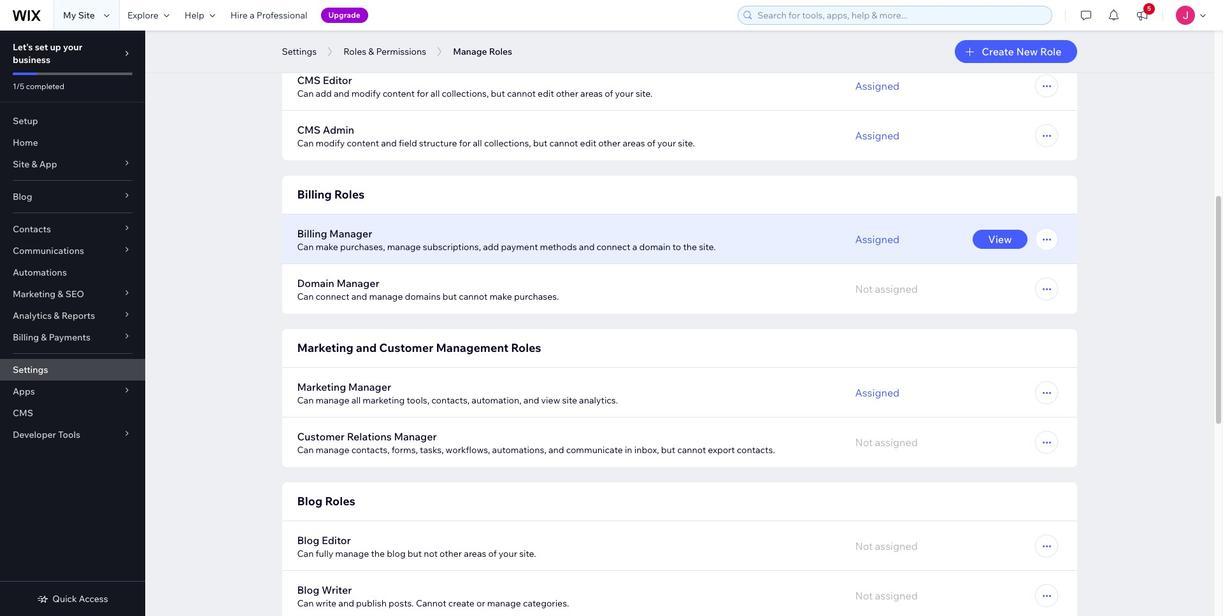 Task type: locate. For each thing, give the bounding box(es) containing it.
and left field
[[381, 138, 397, 149]]

4 assigned button from the top
[[856, 386, 900, 401]]

1 vertical spatial edit
[[580, 138, 597, 149]]

a right hire
[[250, 10, 255, 21]]

0 vertical spatial other
[[556, 88, 579, 99]]

0 vertical spatial for
[[417, 88, 429, 99]]

& inside popup button
[[41, 332, 47, 344]]

manage
[[387, 242, 421, 253], [369, 291, 403, 303], [316, 395, 350, 407], [316, 445, 350, 456], [335, 549, 369, 560], [487, 598, 521, 610]]

communicate
[[566, 445, 623, 456]]

create new role
[[982, 45, 1062, 58]]

0 horizontal spatial contacts,
[[352, 445, 390, 456]]

edit
[[538, 88, 554, 99], [580, 138, 597, 149]]

the
[[683, 242, 697, 253], [371, 549, 385, 560]]

and up marketing
[[356, 341, 377, 356]]

of
[[605, 88, 613, 99], [647, 138, 656, 149], [489, 549, 497, 560]]

2 assigned button from the top
[[856, 128, 900, 143]]

0 vertical spatial modify
[[352, 88, 381, 99]]

& left reports
[[54, 310, 60, 322]]

& inside popup button
[[54, 310, 60, 322]]

blog inside the blog writer can write and publish posts. cannot create or manage categories.
[[297, 584, 320, 597]]

manager up purchases,
[[330, 228, 372, 240]]

areas
[[581, 88, 603, 99], [623, 138, 645, 149], [464, 549, 487, 560]]

not for marketing and customer management roles
[[856, 437, 873, 449]]

customer
[[379, 341, 434, 356], [297, 431, 345, 444]]

but inside cms admin can modify content and field structure for all collections, but cannot edit other areas of your site.
[[533, 138, 548, 149]]

5
[[1148, 4, 1152, 13]]

make
[[316, 242, 338, 253], [490, 291, 512, 303]]

& left permissions
[[369, 46, 374, 57]]

site
[[78, 10, 95, 21], [13, 159, 29, 170]]

1 horizontal spatial make
[[490, 291, 512, 303]]

not for blog roles
[[856, 590, 873, 603]]

manager up forms,
[[394, 431, 437, 444]]

0 horizontal spatial customer
[[297, 431, 345, 444]]

& for roles
[[369, 46, 374, 57]]

site. inside cms admin can modify content and field structure for all collections, but cannot edit other areas of your site.
[[678, 138, 695, 149]]

manager inside billing manager can make purchases, manage subscriptions, add payment methods and connect a domain to the site.
[[330, 228, 372, 240]]

1 horizontal spatial areas
[[581, 88, 603, 99]]

& inside dropdown button
[[31, 159, 37, 170]]

content
[[383, 88, 415, 99], [347, 138, 379, 149]]

0 horizontal spatial settings
[[13, 365, 48, 376]]

quick access button
[[37, 594, 108, 605]]

marketing manager can manage all marketing tools, contacts, automation, and view site analytics.
[[297, 381, 618, 407]]

1 vertical spatial other
[[599, 138, 621, 149]]

can inside billing manager can make purchases, manage subscriptions, add payment methods and connect a domain to the site.
[[297, 242, 314, 253]]

0 horizontal spatial modify
[[316, 138, 345, 149]]

structure
[[419, 138, 457, 149]]

marketing inside dropdown button
[[13, 289, 56, 300]]

manager for marketing manager
[[349, 381, 391, 394]]

0 vertical spatial areas
[[581, 88, 603, 99]]

1 vertical spatial editor
[[322, 535, 351, 547]]

for inside cms editor can add and modify content for all collections, but cannot edit other areas of your site.
[[417, 88, 429, 99]]

manager inside marketing manager can manage all marketing tools, contacts, automation, and view site analytics.
[[349, 381, 391, 394]]

and left "view"
[[524, 395, 539, 407]]

1 vertical spatial the
[[371, 549, 385, 560]]

sidebar element
[[0, 31, 145, 617]]

manage left marketing
[[316, 395, 350, 407]]

in
[[625, 445, 633, 456]]

1 horizontal spatial other
[[556, 88, 579, 99]]

1 vertical spatial add
[[483, 242, 499, 253]]

not
[[856, 283, 873, 296], [856, 437, 873, 449], [856, 540, 873, 553], [856, 590, 873, 603]]

seo
[[65, 289, 84, 300]]

0 vertical spatial make
[[316, 242, 338, 253]]

1 horizontal spatial the
[[683, 242, 697, 253]]

and down writer
[[339, 598, 354, 610]]

2 horizontal spatial other
[[599, 138, 621, 149]]

& left "app"
[[31, 159, 37, 170]]

billing roles
[[297, 187, 365, 202]]

for down permissions
[[417, 88, 429, 99]]

customer left relations
[[297, 431, 345, 444]]

2 horizontal spatial of
[[647, 138, 656, 149]]

can
[[297, 88, 314, 99], [297, 138, 314, 149], [297, 242, 314, 253], [297, 291, 314, 303], [297, 395, 314, 407], [297, 445, 314, 456], [297, 549, 314, 560], [297, 598, 314, 610]]

1 assigned from the top
[[875, 283, 918, 296]]

3 assigned from the top
[[856, 233, 900, 246]]

not for billing roles
[[856, 283, 873, 296]]

0 horizontal spatial connect
[[316, 291, 350, 303]]

2 horizontal spatial areas
[[623, 138, 645, 149]]

site down home
[[13, 159, 29, 170]]

2 not assigned from the top
[[856, 437, 918, 449]]

1 horizontal spatial all
[[431, 88, 440, 99]]

make left purchases,
[[316, 242, 338, 253]]

contacts,
[[432, 395, 470, 407], [352, 445, 390, 456]]

contacts, inside marketing manager can manage all marketing tools, contacts, automation, and view site analytics.
[[432, 395, 470, 407]]

can for blog writer
[[297, 598, 314, 610]]

manager inside domain manager can connect and manage domains but cannot make purchases.
[[337, 277, 380, 290]]

modify down admin
[[316, 138, 345, 149]]

domain manager can connect and manage domains but cannot make purchases.
[[297, 277, 559, 303]]

4 not assigned from the top
[[856, 590, 918, 603]]

2 vertical spatial areas
[[464, 549, 487, 560]]

editor inside blog editor can fully manage the blog but not other areas of your site.
[[322, 535, 351, 547]]

1 horizontal spatial content
[[383, 88, 415, 99]]

2 vertical spatial marketing
[[297, 381, 346, 394]]

billing inside popup button
[[13, 332, 39, 344]]

workflows,
[[446, 445, 490, 456]]

1/5 completed
[[13, 82, 64, 91]]

cannot inside the customer relations manager can manage contacts, forms, tasks, workflows, automations, and communicate in inbox, but cannot export contacts.
[[678, 445, 706, 456]]

blog inside dropdown button
[[13, 191, 32, 203]]

1 horizontal spatial of
[[605, 88, 613, 99]]

0 vertical spatial billing
[[297, 187, 332, 202]]

of inside cms admin can modify content and field structure for all collections, but cannot edit other areas of your site.
[[647, 138, 656, 149]]

1 vertical spatial for
[[459, 138, 471, 149]]

1 vertical spatial make
[[490, 291, 512, 303]]

editor up fully
[[322, 535, 351, 547]]

content down permissions
[[383, 88, 415, 99]]

1 vertical spatial connect
[[316, 291, 350, 303]]

contacts, right tools,
[[432, 395, 470, 407]]

& left the seo
[[58, 289, 63, 300]]

analytics & reports button
[[0, 305, 145, 327]]

billing
[[297, 187, 332, 202], [297, 228, 327, 240], [13, 332, 39, 344]]

1 not assigned from the top
[[856, 283, 918, 296]]

editor down cms roles on the left top of the page
[[323, 74, 352, 87]]

1 vertical spatial a
[[633, 242, 638, 253]]

0 vertical spatial marketing
[[13, 289, 56, 300]]

0 vertical spatial contacts,
[[432, 395, 470, 407]]

can for blog editor
[[297, 549, 314, 560]]

edit inside cms editor can add and modify content for all collections, but cannot edit other areas of your site.
[[538, 88, 554, 99]]

assigned for marketing and customer management roles
[[875, 437, 918, 449]]

cms left admin
[[297, 124, 321, 136]]

and inside the customer relations manager can manage contacts, forms, tasks, workflows, automations, and communicate in inbox, but cannot export contacts.
[[549, 445, 564, 456]]

and inside billing manager can make purchases, manage subscriptions, add payment methods and connect a domain to the site.
[[579, 242, 595, 253]]

modify up admin
[[352, 88, 381, 99]]

1 horizontal spatial customer
[[379, 341, 434, 356]]

1 assigned button from the top
[[856, 78, 900, 94]]

can inside marketing manager can manage all marketing tools, contacts, automation, and view site analytics.
[[297, 395, 314, 407]]

1 vertical spatial settings
[[13, 365, 48, 376]]

editor inside cms editor can add and modify content for all collections, but cannot edit other areas of your site.
[[323, 74, 352, 87]]

5 can from the top
[[297, 395, 314, 407]]

1 horizontal spatial modify
[[352, 88, 381, 99]]

cms down apps
[[13, 408, 33, 419]]

& inside dropdown button
[[58, 289, 63, 300]]

editor for cms
[[323, 74, 352, 87]]

1 horizontal spatial contacts,
[[432, 395, 470, 407]]

customer inside the customer relations manager can manage contacts, forms, tasks, workflows, automations, and communicate in inbox, but cannot export contacts.
[[297, 431, 345, 444]]

2 can from the top
[[297, 138, 314, 149]]

4 not from the top
[[856, 590, 873, 603]]

3 assigned from the top
[[875, 540, 918, 553]]

make inside domain manager can connect and manage domains but cannot make purchases.
[[490, 291, 512, 303]]

0 horizontal spatial for
[[417, 88, 429, 99]]

cms inside sidebar element
[[13, 408, 33, 419]]

marketing for marketing & seo
[[13, 289, 56, 300]]

manage right or
[[487, 598, 521, 610]]

site inside dropdown button
[[13, 159, 29, 170]]

connect inside domain manager can connect and manage domains but cannot make purchases.
[[316, 291, 350, 303]]

& down analytics & reports
[[41, 332, 47, 344]]

1 horizontal spatial for
[[459, 138, 471, 149]]

your inside blog editor can fully manage the blog but not other areas of your site.
[[499, 549, 517, 560]]

collections,
[[442, 88, 489, 99], [484, 138, 531, 149]]

manager down purchases,
[[337, 277, 380, 290]]

can inside cms admin can modify content and field structure for all collections, but cannot edit other areas of your site.
[[297, 138, 314, 149]]

other
[[556, 88, 579, 99], [599, 138, 621, 149], [440, 549, 462, 560]]

for right structure
[[459, 138, 471, 149]]

and
[[334, 88, 350, 99], [381, 138, 397, 149], [579, 242, 595, 253], [352, 291, 367, 303], [356, 341, 377, 356], [524, 395, 539, 407], [549, 445, 564, 456], [339, 598, 354, 610]]

can inside blog editor can fully manage the blog but not other areas of your site.
[[297, 549, 314, 560]]

billing for billing manager can make purchases, manage subscriptions, add payment methods and connect a domain to the site.
[[297, 228, 327, 240]]

cms inside cms editor can add and modify content for all collections, but cannot edit other areas of your site.
[[297, 74, 321, 87]]

of inside blog editor can fully manage the blog but not other areas of your site.
[[489, 549, 497, 560]]

billing inside billing manager can make purchases, manage subscriptions, add payment methods and connect a domain to the site.
[[297, 228, 327, 240]]

1 horizontal spatial a
[[633, 242, 638, 253]]

manage right purchases,
[[387, 242, 421, 253]]

can inside the blog writer can write and publish posts. cannot create or manage categories.
[[297, 598, 314, 610]]

assigned for blog roles
[[875, 590, 918, 603]]

areas inside cms editor can add and modify content for all collections, but cannot edit other areas of your site.
[[581, 88, 603, 99]]

manage inside blog editor can fully manage the blog but not other areas of your site.
[[335, 549, 369, 560]]

add inside billing manager can make purchases, manage subscriptions, add payment methods and connect a domain to the site.
[[483, 242, 499, 253]]

blog inside blog editor can fully manage the blog but not other areas of your site.
[[297, 535, 320, 547]]

completed
[[26, 82, 64, 91]]

assigned for billing roles
[[875, 283, 918, 296]]

cms down professional
[[297, 34, 324, 48]]

0 vertical spatial settings
[[282, 46, 317, 57]]

0 vertical spatial a
[[250, 10, 255, 21]]

not assigned for marketing and customer management roles
[[856, 437, 918, 449]]

1 vertical spatial modify
[[316, 138, 345, 149]]

blog for blog roles
[[297, 495, 323, 509]]

all left marketing
[[352, 395, 361, 407]]

cannot inside domain manager can connect and manage domains but cannot make purchases.
[[459, 291, 488, 303]]

0 vertical spatial all
[[431, 88, 440, 99]]

modify
[[352, 88, 381, 99], [316, 138, 345, 149]]

settings down professional
[[282, 46, 317, 57]]

0 horizontal spatial a
[[250, 10, 255, 21]]

3 assigned button from the top
[[856, 232, 900, 247]]

& inside button
[[369, 46, 374, 57]]

0 vertical spatial of
[[605, 88, 613, 99]]

1 vertical spatial marketing
[[297, 341, 354, 356]]

but inside the customer relations manager can manage contacts, forms, tasks, workflows, automations, and communicate in inbox, but cannot export contacts.
[[661, 445, 676, 456]]

0 horizontal spatial add
[[316, 88, 332, 99]]

and down purchases,
[[352, 291, 367, 303]]

manage roles button
[[447, 42, 519, 61]]

0 horizontal spatial of
[[489, 549, 497, 560]]

make left purchases. at the top of page
[[490, 291, 512, 303]]

0 horizontal spatial make
[[316, 242, 338, 253]]

0 horizontal spatial other
[[440, 549, 462, 560]]

settings inside sidebar element
[[13, 365, 48, 376]]

marketing for marketing and customer management roles
[[297, 341, 354, 356]]

1 vertical spatial contacts,
[[352, 445, 390, 456]]

roles inside button
[[489, 46, 512, 57]]

0 vertical spatial content
[[383, 88, 415, 99]]

cannot
[[416, 598, 446, 610]]

6 can from the top
[[297, 445, 314, 456]]

0 vertical spatial add
[[316, 88, 332, 99]]

4 can from the top
[[297, 291, 314, 303]]

cms inside cms admin can modify content and field structure for all collections, but cannot edit other areas of your site.
[[297, 124, 321, 136]]

a inside billing manager can make purchases, manage subscriptions, add payment methods and connect a domain to the site.
[[633, 242, 638, 253]]

1 vertical spatial of
[[647, 138, 656, 149]]

all right structure
[[473, 138, 482, 149]]

add left 'payment'
[[483, 242, 499, 253]]

7 can from the top
[[297, 549, 314, 560]]

8 can from the top
[[297, 598, 314, 610]]

0 horizontal spatial all
[[352, 395, 361, 407]]

1 horizontal spatial edit
[[580, 138, 597, 149]]

settings up apps
[[13, 365, 48, 376]]

marketing & seo
[[13, 289, 84, 300]]

0 vertical spatial editor
[[323, 74, 352, 87]]

contacts, down relations
[[352, 445, 390, 456]]

2 vertical spatial billing
[[13, 332, 39, 344]]

1 vertical spatial areas
[[623, 138, 645, 149]]

connect down domain
[[316, 291, 350, 303]]

manager up marketing
[[349, 381, 391, 394]]

0 horizontal spatial content
[[347, 138, 379, 149]]

1 vertical spatial collections,
[[484, 138, 531, 149]]

marketing
[[13, 289, 56, 300], [297, 341, 354, 356], [297, 381, 346, 394]]

1 vertical spatial content
[[347, 138, 379, 149]]

can inside the customer relations manager can manage contacts, forms, tasks, workflows, automations, and communicate in inbox, but cannot export contacts.
[[297, 445, 314, 456]]

developer tools
[[13, 430, 80, 441]]

1 horizontal spatial settings
[[282, 46, 317, 57]]

content down admin
[[347, 138, 379, 149]]

0 horizontal spatial site
[[13, 159, 29, 170]]

1 horizontal spatial connect
[[597, 242, 631, 253]]

for
[[417, 88, 429, 99], [459, 138, 471, 149]]

2 assigned from the top
[[875, 437, 918, 449]]

the left "blog"
[[371, 549, 385, 560]]

cms
[[297, 34, 324, 48], [297, 74, 321, 87], [297, 124, 321, 136], [13, 408, 33, 419]]

app
[[39, 159, 57, 170]]

2 not from the top
[[856, 437, 873, 449]]

manager
[[330, 228, 372, 240], [337, 277, 380, 290], [349, 381, 391, 394], [394, 431, 437, 444]]

a left the domain on the top right of page
[[633, 242, 638, 253]]

cannot
[[507, 88, 536, 99], [550, 138, 578, 149], [459, 291, 488, 303], [678, 445, 706, 456]]

other inside cms editor can add and modify content for all collections, but cannot edit other areas of your site.
[[556, 88, 579, 99]]

1 vertical spatial site
[[13, 159, 29, 170]]

1 assigned from the top
[[856, 80, 900, 92]]

manager for billing manager
[[330, 228, 372, 240]]

4 assigned from the top
[[856, 387, 900, 400]]

the right to
[[683, 242, 697, 253]]

cms for cms editor can add and modify content for all collections, but cannot edit other areas of your site.
[[297, 74, 321, 87]]

and right automations,
[[549, 445, 564, 456]]

manage inside the blog writer can write and publish posts. cannot create or manage categories.
[[487, 598, 521, 610]]

2 vertical spatial all
[[352, 395, 361, 407]]

blog
[[13, 191, 32, 203], [297, 495, 323, 509], [297, 535, 320, 547], [297, 584, 320, 597]]

write
[[316, 598, 337, 610]]

1 not from the top
[[856, 283, 873, 296]]

all up structure
[[431, 88, 440, 99]]

settings for settings button
[[282, 46, 317, 57]]

connect
[[597, 242, 631, 253], [316, 291, 350, 303]]

cms for cms roles
[[297, 34, 324, 48]]

marketing
[[363, 395, 405, 407]]

and right methods
[[579, 242, 595, 253]]

connect left the domain on the top right of page
[[597, 242, 631, 253]]

posts.
[[389, 598, 414, 610]]

& for billing
[[41, 332, 47, 344]]

3 can from the top
[[297, 242, 314, 253]]

0 vertical spatial edit
[[538, 88, 554, 99]]

and inside cms admin can modify content and field structure for all collections, but cannot edit other areas of your site.
[[381, 138, 397, 149]]

view
[[989, 233, 1012, 246]]

manage inside the customer relations manager can manage contacts, forms, tasks, workflows, automations, and communicate in inbox, but cannot export contacts.
[[316, 445, 350, 456]]

0 vertical spatial connect
[[597, 242, 631, 253]]

and inside cms editor can add and modify content for all collections, but cannot edit other areas of your site.
[[334, 88, 350, 99]]

site.
[[636, 88, 653, 99], [678, 138, 695, 149], [699, 242, 716, 253], [519, 549, 536, 560]]

can for cms admin
[[297, 138, 314, 149]]

0 horizontal spatial the
[[371, 549, 385, 560]]

can for domain manager
[[297, 291, 314, 303]]

domain
[[640, 242, 671, 253]]

2 vertical spatial of
[[489, 549, 497, 560]]

1 vertical spatial all
[[473, 138, 482, 149]]

relations
[[347, 431, 392, 444]]

contacts, inside the customer relations manager can manage contacts, forms, tasks, workflows, automations, and communicate in inbox, but cannot export contacts.
[[352, 445, 390, 456]]

automations link
[[0, 262, 145, 284]]

modify inside cms editor can add and modify content for all collections, but cannot edit other areas of your site.
[[352, 88, 381, 99]]

4 assigned from the top
[[875, 590, 918, 603]]

manage right fully
[[335, 549, 369, 560]]

1 vertical spatial billing
[[297, 228, 327, 240]]

roles inside button
[[344, 46, 367, 57]]

0 vertical spatial collections,
[[442, 88, 489, 99]]

& for analytics
[[54, 310, 60, 322]]

cms down settings button
[[297, 74, 321, 87]]

0 horizontal spatial areas
[[464, 549, 487, 560]]

1 can from the top
[[297, 88, 314, 99]]

2 horizontal spatial all
[[473, 138, 482, 149]]

site right my in the left top of the page
[[78, 10, 95, 21]]

can inside cms editor can add and modify content for all collections, but cannot edit other areas of your site.
[[297, 88, 314, 99]]

1 vertical spatial customer
[[297, 431, 345, 444]]

customer down domains
[[379, 341, 434, 356]]

0 horizontal spatial edit
[[538, 88, 554, 99]]

0 vertical spatial customer
[[379, 341, 434, 356]]

1 horizontal spatial site
[[78, 10, 95, 21]]

manage inside billing manager can make purchases, manage subscriptions, add payment methods and connect a domain to the site.
[[387, 242, 421, 253]]

hire
[[231, 10, 248, 21]]

add up admin
[[316, 88, 332, 99]]

settings inside button
[[282, 46, 317, 57]]

1 horizontal spatial add
[[483, 242, 499, 253]]

manage left domains
[[369, 291, 403, 303]]

publish
[[356, 598, 387, 610]]

can inside domain manager can connect and manage domains but cannot make purchases.
[[297, 291, 314, 303]]

and up admin
[[334, 88, 350, 99]]

0 vertical spatial the
[[683, 242, 697, 253]]

for inside cms admin can modify content and field structure for all collections, but cannot edit other areas of your site.
[[459, 138, 471, 149]]

2 vertical spatial other
[[440, 549, 462, 560]]

manage down relations
[[316, 445, 350, 456]]



Task type: describe. For each thing, give the bounding box(es) containing it.
blog writer can write and publish posts. cannot create or manage categories.
[[297, 584, 569, 610]]

purchases,
[[340, 242, 385, 253]]

billing for billing roles
[[297, 187, 332, 202]]

add inside cms editor can add and modify content for all collections, but cannot edit other areas of your site.
[[316, 88, 332, 99]]

developer tools button
[[0, 424, 145, 446]]

or
[[477, 598, 485, 610]]

methods
[[540, 242, 577, 253]]

not
[[424, 549, 438, 560]]

all inside cms admin can modify content and field structure for all collections, but cannot edit other areas of your site.
[[473, 138, 482, 149]]

customer relations manager can manage contacts, forms, tasks, workflows, automations, and communicate in inbox, but cannot export contacts.
[[297, 431, 775, 456]]

cms editor can add and modify content for all collections, but cannot edit other areas of your site.
[[297, 74, 653, 99]]

settings button
[[276, 42, 323, 61]]

communications button
[[0, 240, 145, 262]]

roles & permissions
[[344, 46, 426, 57]]

can for billing manager
[[297, 242, 314, 253]]

set
[[35, 41, 48, 53]]

cms roles
[[297, 34, 357, 48]]

role
[[1041, 45, 1062, 58]]

and inside domain manager can connect and manage domains but cannot make purchases.
[[352, 291, 367, 303]]

cms admin can modify content and field structure for all collections, but cannot edit other areas of your site.
[[297, 124, 695, 149]]

marketing & seo button
[[0, 284, 145, 305]]

categories.
[[523, 598, 569, 610]]

billing & payments button
[[0, 327, 145, 349]]

site. inside billing manager can make purchases, manage subscriptions, add payment methods and connect a domain to the site.
[[699, 242, 716, 253]]

and inside the blog writer can write and publish posts. cannot create or manage categories.
[[339, 598, 354, 610]]

editor for blog
[[322, 535, 351, 547]]

cms link
[[0, 403, 145, 424]]

1/5
[[13, 82, 24, 91]]

domains
[[405, 291, 441, 303]]

cms for cms admin can modify content and field structure for all collections, but cannot edit other areas of your site.
[[297, 124, 321, 136]]

let's
[[13, 41, 33, 53]]

assigned for billing roles
[[856, 233, 900, 246]]

your inside cms admin can modify content and field structure for all collections, but cannot edit other areas of your site.
[[658, 138, 676, 149]]

marketing inside marketing manager can manage all marketing tools, contacts, automation, and view site analytics.
[[297, 381, 346, 394]]

the inside billing manager can make purchases, manage subscriptions, add payment methods and connect a domain to the site.
[[683, 242, 697, 253]]

assigned for cms roles
[[856, 80, 900, 92]]

site & app
[[13, 159, 57, 170]]

collections, inside cms admin can modify content and field structure for all collections, but cannot edit other areas of your site.
[[484, 138, 531, 149]]

make inside billing manager can make purchases, manage subscriptions, add payment methods and connect a domain to the site.
[[316, 242, 338, 253]]

site. inside blog editor can fully manage the blog but not other areas of your site.
[[519, 549, 536, 560]]

contacts.
[[737, 445, 775, 456]]

contacts button
[[0, 219, 145, 240]]

roles for blog roles
[[325, 495, 355, 509]]

new
[[1017, 45, 1038, 58]]

all inside cms editor can add and modify content for all collections, but cannot edit other areas of your site.
[[431, 88, 440, 99]]

but inside domain manager can connect and manage domains but cannot make purchases.
[[443, 291, 457, 303]]

automations
[[13, 267, 67, 278]]

blog
[[387, 549, 406, 560]]

payment
[[501, 242, 538, 253]]

inbox,
[[635, 445, 659, 456]]

apps button
[[0, 381, 145, 403]]

and inside marketing manager can manage all marketing tools, contacts, automation, and view site analytics.
[[524, 395, 539, 407]]

cannot inside cms admin can modify content and field structure for all collections, but cannot edit other areas of your site.
[[550, 138, 578, 149]]

collections, inside cms editor can add and modify content for all collections, but cannot edit other areas of your site.
[[442, 88, 489, 99]]

blog roles
[[297, 495, 355, 509]]

marketing and customer management roles
[[297, 341, 541, 356]]

2 assigned from the top
[[856, 129, 900, 142]]

manage inside domain manager can connect and manage domains but cannot make purchases.
[[369, 291, 403, 303]]

permissions
[[376, 46, 426, 57]]

0 vertical spatial site
[[78, 10, 95, 21]]

upgrade button
[[321, 8, 368, 23]]

assigned button for marketing and customer management roles
[[856, 386, 900, 401]]

Search for tools, apps, help & more... field
[[754, 6, 1048, 24]]

roles for cms roles
[[326, 34, 357, 48]]

tools
[[58, 430, 80, 441]]

tools,
[[407, 395, 430, 407]]

all inside marketing manager can manage all marketing tools, contacts, automation, and view site analytics.
[[352, 395, 361, 407]]

management
[[436, 341, 509, 356]]

automations,
[[492, 445, 547, 456]]

create
[[982, 45, 1014, 58]]

billing & payments
[[13, 332, 90, 344]]

export
[[708, 445, 735, 456]]

apps
[[13, 386, 35, 398]]

areas inside cms admin can modify content and field structure for all collections, but cannot edit other areas of your site.
[[623, 138, 645, 149]]

blog for blog
[[13, 191, 32, 203]]

help
[[185, 10, 204, 21]]

other inside blog editor can fully manage the blog but not other areas of your site.
[[440, 549, 462, 560]]

other inside cms admin can modify content and field structure for all collections, but cannot edit other areas of your site.
[[599, 138, 621, 149]]

setup
[[13, 115, 38, 127]]

settings for 'settings' link
[[13, 365, 48, 376]]

writer
[[322, 584, 352, 597]]

create
[[448, 598, 475, 610]]

can for cms editor
[[297, 88, 314, 99]]

hire a professional
[[231, 10, 308, 21]]

admin
[[323, 124, 354, 136]]

areas inside blog editor can fully manage the blog but not other areas of your site.
[[464, 549, 487, 560]]

developer
[[13, 430, 56, 441]]

manage roles
[[453, 46, 512, 57]]

blog for blog editor can fully manage the blog but not other areas of your site.
[[297, 535, 320, 547]]

site. inside cms editor can add and modify content for all collections, but cannot edit other areas of your site.
[[636, 88, 653, 99]]

blog editor can fully manage the blog but not other areas of your site.
[[297, 535, 536, 560]]

access
[[79, 594, 108, 605]]

3 not assigned from the top
[[856, 540, 918, 553]]

my
[[63, 10, 76, 21]]

& for marketing
[[58, 289, 63, 300]]

of inside cms editor can add and modify content for all collections, but cannot edit other areas of your site.
[[605, 88, 613, 99]]

reports
[[62, 310, 95, 322]]

upgrade
[[329, 10, 361, 20]]

home link
[[0, 132, 145, 154]]

modify inside cms admin can modify content and field structure for all collections, but cannot edit other areas of your site.
[[316, 138, 345, 149]]

content inside cms admin can modify content and field structure for all collections, but cannot edit other areas of your site.
[[347, 138, 379, 149]]

edit inside cms admin can modify content and field structure for all collections, but cannot edit other areas of your site.
[[580, 138, 597, 149]]

analytics.
[[579, 395, 618, 407]]

payments
[[49, 332, 90, 344]]

field
[[399, 138, 417, 149]]

billing manager can make purchases, manage subscriptions, add payment methods and connect a domain to the site.
[[297, 228, 716, 253]]

not assigned for billing roles
[[856, 283, 918, 296]]

& for site
[[31, 159, 37, 170]]

but inside blog editor can fully manage the blog but not other areas of your site.
[[408, 549, 422, 560]]

connect inside billing manager can make purchases, manage subscriptions, add payment methods and connect a domain to the site.
[[597, 242, 631, 253]]

home
[[13, 137, 38, 148]]

cms for cms
[[13, 408, 33, 419]]

settings link
[[0, 359, 145, 381]]

manager inside the customer relations manager can manage contacts, forms, tasks, workflows, automations, and communicate in inbox, but cannot export contacts.
[[394, 431, 437, 444]]

roles for manage roles
[[489, 46, 512, 57]]

your inside cms editor can add and modify content for all collections, but cannot edit other areas of your site.
[[615, 88, 634, 99]]

roles for billing roles
[[334, 187, 365, 202]]

blog for blog writer can write and publish posts. cannot create or manage categories.
[[297, 584, 320, 597]]

site
[[562, 395, 577, 407]]

assigned for marketing and customer management roles
[[856, 387, 900, 400]]

up
[[50, 41, 61, 53]]

3 not from the top
[[856, 540, 873, 553]]

domain
[[297, 277, 334, 290]]

blog button
[[0, 186, 145, 208]]

tasks,
[[420, 445, 444, 456]]

view button
[[973, 230, 1028, 249]]

assigned button for billing roles
[[856, 232, 900, 247]]

the inside blog editor can fully manage the blog but not other areas of your site.
[[371, 549, 385, 560]]

assigned button for cms roles
[[856, 78, 900, 94]]

communications
[[13, 245, 84, 257]]

not assigned for blog roles
[[856, 590, 918, 603]]

contacts
[[13, 224, 51, 235]]

but inside cms editor can add and modify content for all collections, but cannot edit other areas of your site.
[[491, 88, 505, 99]]

subscriptions,
[[423, 242, 481, 253]]

site & app button
[[0, 154, 145, 175]]

content inside cms editor can add and modify content for all collections, but cannot edit other areas of your site.
[[383, 88, 415, 99]]

analytics & reports
[[13, 310, 95, 322]]

can for marketing manager
[[297, 395, 314, 407]]

let's set up your business
[[13, 41, 82, 66]]

my site
[[63, 10, 95, 21]]

your inside let's set up your business
[[63, 41, 82, 53]]

fully
[[316, 549, 333, 560]]

cannot inside cms editor can add and modify content for all collections, but cannot edit other areas of your site.
[[507, 88, 536, 99]]

manager for domain manager
[[337, 277, 380, 290]]

help button
[[177, 0, 223, 31]]

forms,
[[392, 445, 418, 456]]

to
[[673, 242, 681, 253]]

billing for billing & payments
[[13, 332, 39, 344]]

business
[[13, 54, 50, 66]]

manage inside marketing manager can manage all marketing tools, contacts, automation, and view site analytics.
[[316, 395, 350, 407]]



Task type: vqa. For each thing, say whether or not it's contained in the screenshot.
the middle areas
yes



